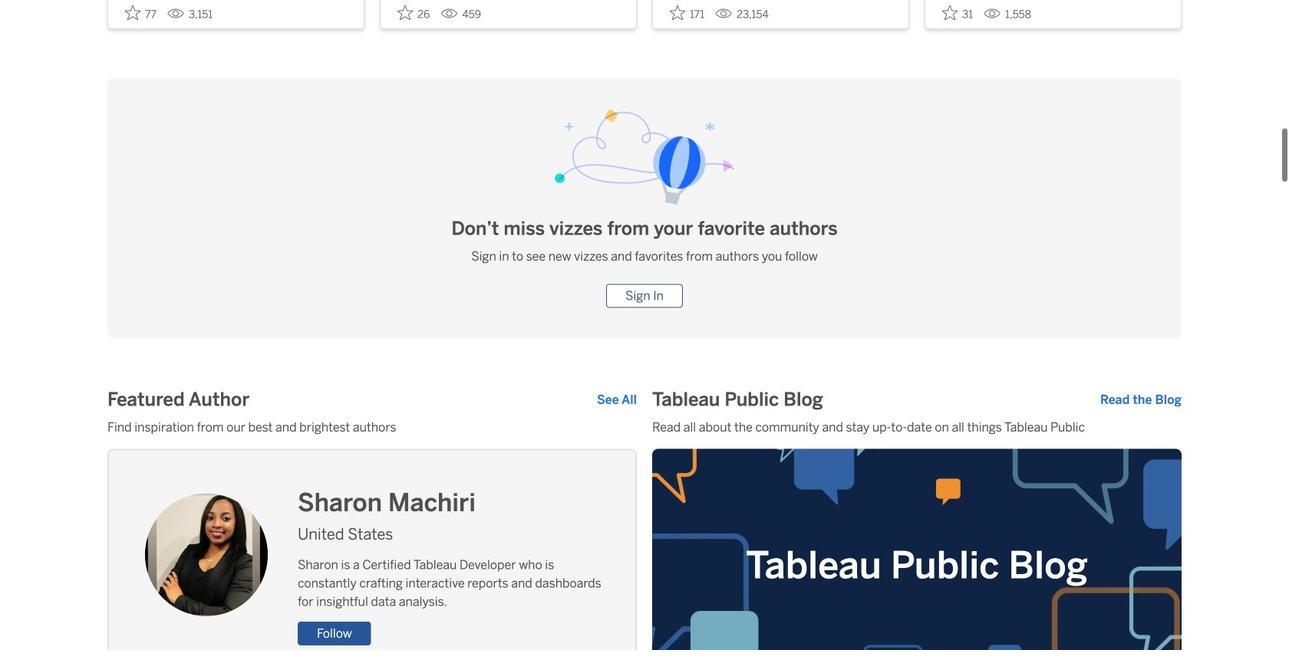 Task type: vqa. For each thing, say whether or not it's contained in the screenshot.
Add Favorite image
yes



Task type: locate. For each thing, give the bounding box(es) containing it.
1 horizontal spatial add favorite image
[[398, 5, 413, 20]]

add favorite image
[[125, 5, 140, 20], [398, 5, 413, 20]]

add favorite image for second add favorite button from right
[[670, 5, 685, 20]]

1 horizontal spatial add favorite image
[[943, 5, 958, 20]]

1 add favorite image from the left
[[670, 5, 685, 20]]

featured author heading
[[107, 388, 250, 413]]

1 add favorite button from the left
[[121, 0, 161, 25]]

add favorite image
[[670, 5, 685, 20], [943, 5, 958, 20]]

see all featured authors element
[[597, 391, 637, 409]]

0 horizontal spatial add favorite image
[[670, 5, 685, 20]]

4 add favorite button from the left
[[938, 0, 978, 25]]

Add Favorite button
[[121, 0, 161, 25], [393, 0, 435, 25], [666, 0, 709, 25], [938, 0, 978, 25]]

2 add favorite button from the left
[[393, 0, 435, 25]]

read all about the community and stay up-to-date on all things tableau public element
[[652, 419, 1182, 437]]

3 add favorite button from the left
[[666, 0, 709, 25]]

2 add favorite image from the left
[[943, 5, 958, 20]]

0 horizontal spatial add favorite image
[[125, 5, 140, 20]]



Task type: describe. For each thing, give the bounding box(es) containing it.
1 add favorite image from the left
[[125, 5, 140, 20]]

find inspiration from our best and brightest authors element
[[107, 419, 637, 437]]

tableau public blog heading
[[652, 388, 824, 413]]

2 add favorite image from the left
[[398, 5, 413, 20]]

add favorite image for first add favorite button from the right
[[943, 5, 958, 20]]

featured author: sharon.v.machiri image
[[145, 494, 268, 617]]



